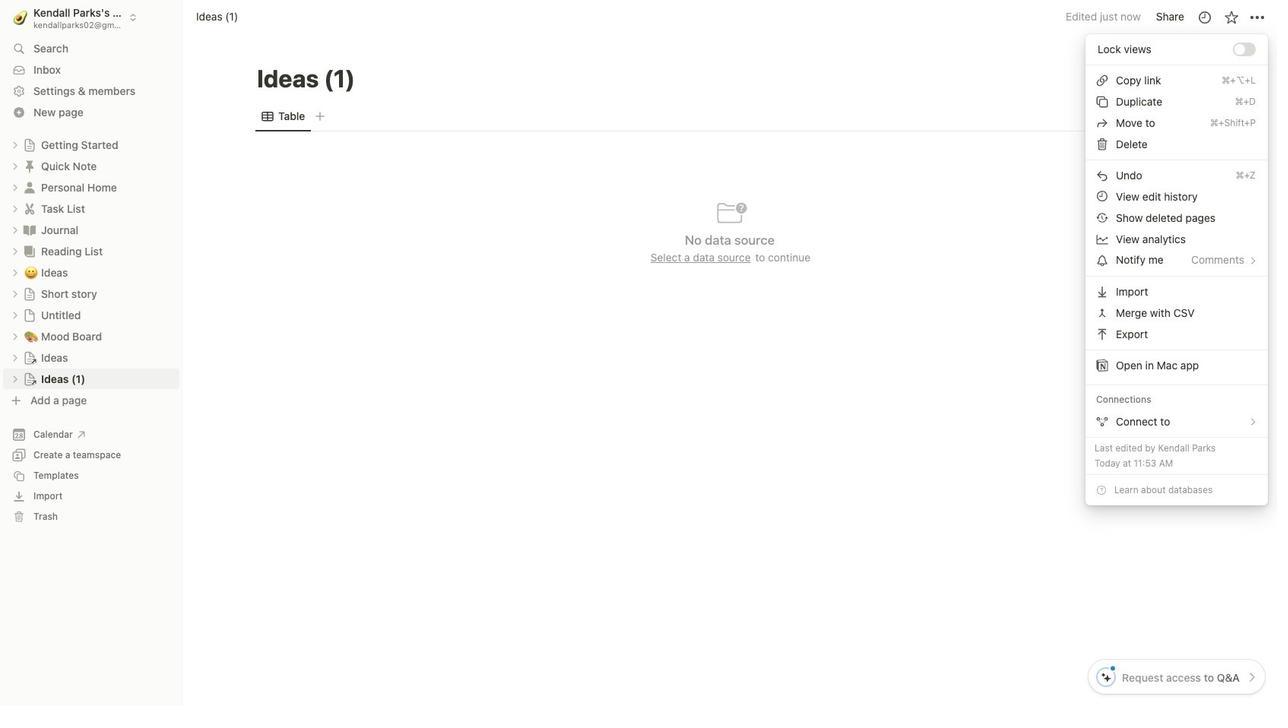 Task type: vqa. For each thing, say whether or not it's contained in the screenshot.
tab list on the top of the page
yes



Task type: describe. For each thing, give the bounding box(es) containing it.
updates image
[[1198, 10, 1213, 25]]



Task type: locate. For each thing, give the bounding box(es) containing it.
tab
[[256, 106, 311, 127]]

🥑 image
[[13, 8, 28, 27]]

favorite image
[[1224, 10, 1239, 25]]

menu
[[1086, 34, 1269, 437]]

tab list
[[256, 101, 1205, 132]]



